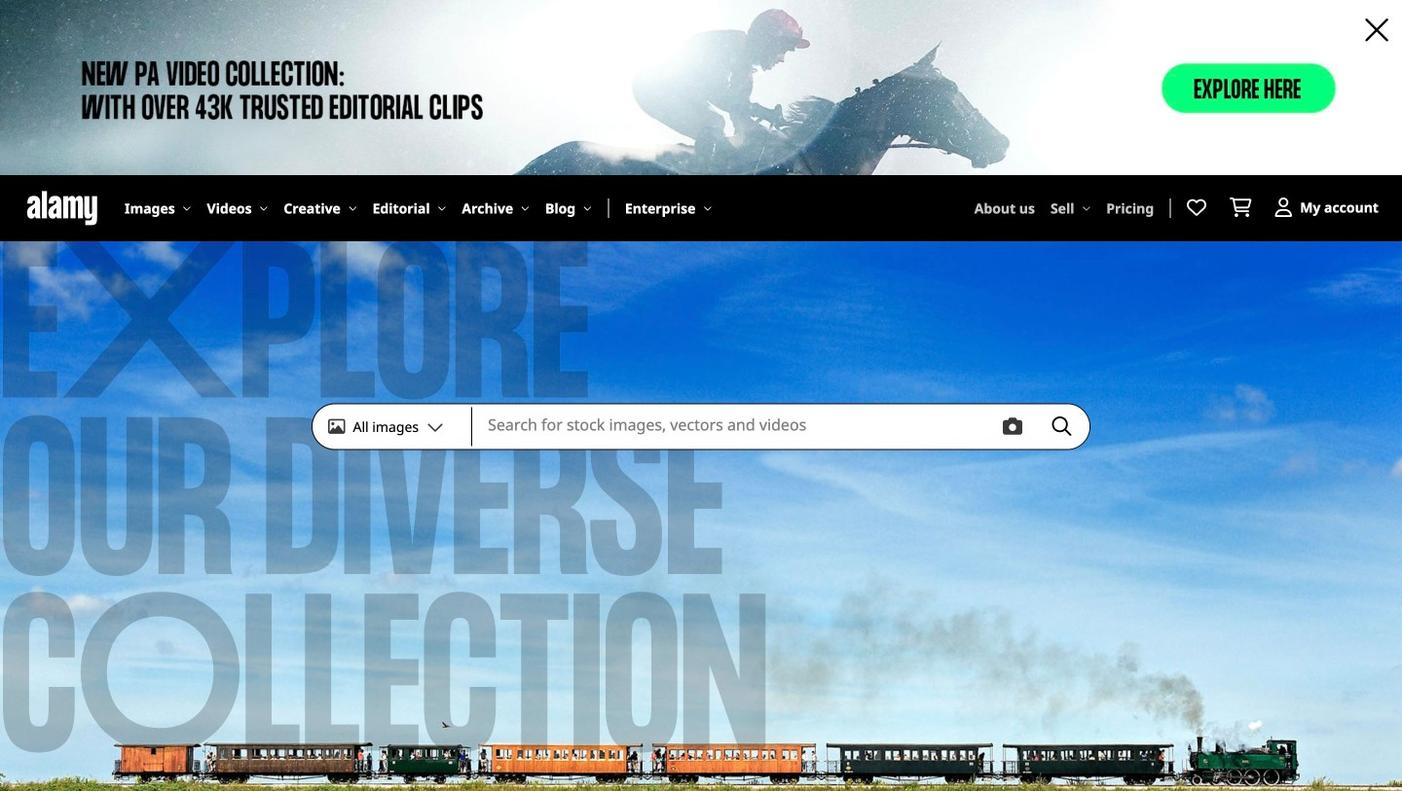 Task type: describe. For each thing, give the bounding box(es) containing it.
5 chevron down image from the left
[[703, 204, 712, 213]]

camera image
[[1003, 417, 1022, 436]]

search image
[[1050, 417, 1074, 436]]

heart image
[[1187, 197, 1207, 217]]

user image
[[1275, 197, 1292, 217]]

cart shopping image
[[1230, 197, 1252, 217]]



Task type: vqa. For each thing, say whether or not it's contained in the screenshot.
The "User" icon
yes



Task type: locate. For each thing, give the bounding box(es) containing it.
image image
[[328, 418, 345, 435]]

chevron down image
[[348, 204, 357, 213], [438, 204, 446, 213], [521, 204, 530, 213], [583, 204, 592, 213], [703, 204, 712, 213]]

1 chevron down image from the left
[[348, 204, 357, 213]]

4 chevron down image from the left
[[583, 204, 592, 213]]

2 chevron down image from the left
[[438, 204, 446, 213]]

None text field
[[472, 407, 991, 446]]

alamy logo image
[[23, 191, 101, 226]]

chevron down image
[[183, 204, 191, 213], [260, 204, 268, 213], [1082, 204, 1091, 213], [419, 418, 444, 436]]

close image
[[1363, 12, 1390, 48]]

3 chevron down image from the left
[[521, 204, 530, 213]]



